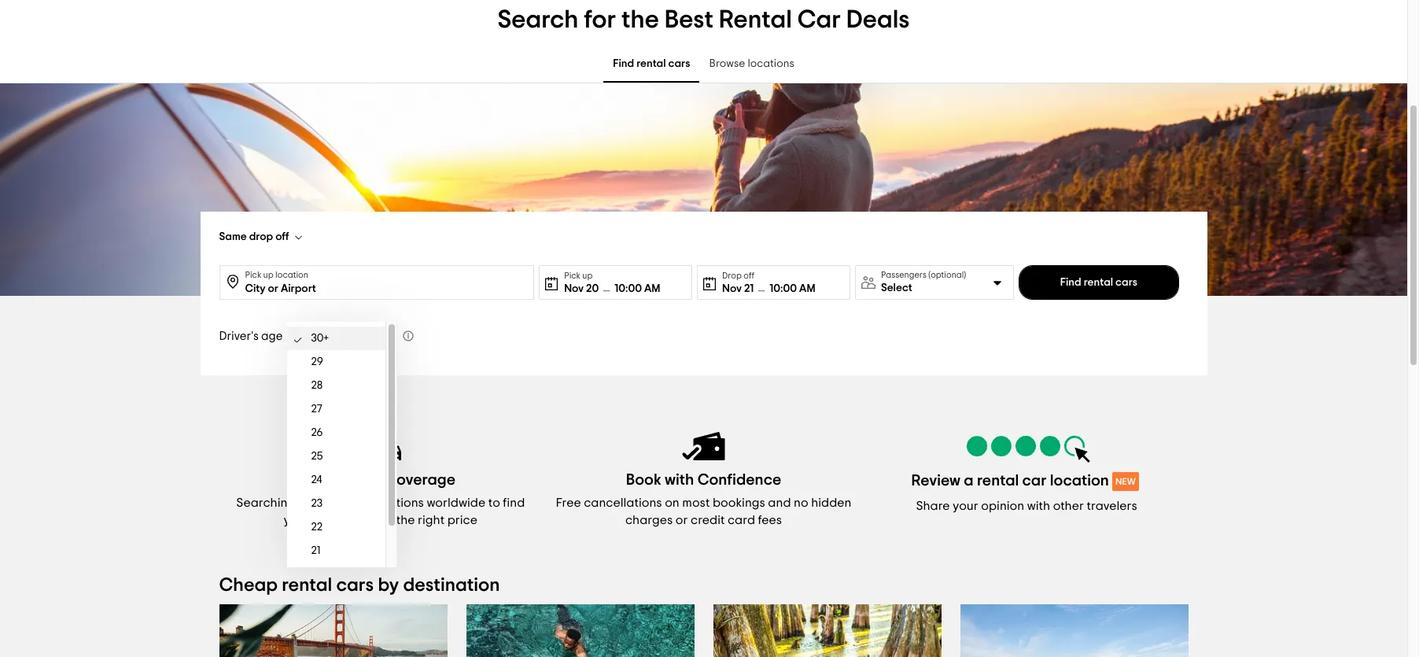 Task type: describe. For each thing, give the bounding box(es) containing it.
0 horizontal spatial find rental cars
[[613, 59, 691, 70]]

fees
[[758, 514, 782, 527]]

2 right from the left
[[418, 514, 445, 527]]

bookings
[[713, 497, 766, 509]]

worldwide
[[306, 472, 382, 488]]

car
[[798, 7, 841, 32]]

pick up
[[564, 271, 593, 280]]

0 vertical spatial find
[[613, 59, 635, 70]]

0 horizontal spatial with
[[665, 472, 695, 488]]

drop
[[249, 231, 273, 242]]

10:00 am for nov 20
[[615, 283, 661, 294]]

browse
[[710, 59, 746, 70]]

29
[[311, 357, 323, 368]]

select
[[881, 283, 913, 294]]

1 vertical spatial with
[[1028, 500, 1051, 512]]

travelers
[[1087, 500, 1138, 512]]

worldwide
[[427, 497, 486, 509]]

at
[[381, 514, 394, 527]]

free
[[556, 497, 581, 509]]

no
[[794, 497, 809, 509]]

23
[[311, 498, 323, 509]]

nov 20
[[564, 283, 599, 294]]

opinion
[[982, 500, 1025, 512]]

cancellations
[[584, 497, 662, 509]]

nov 21
[[723, 283, 754, 294]]

over
[[298, 497, 324, 509]]

book with confidence
[[626, 472, 782, 488]]

or
[[676, 514, 688, 527]]

locations inside searching over 60,000 locations worldwide to find you the right car at the right price
[[371, 497, 424, 509]]

by
[[378, 576, 399, 595]]

nov for nov 21
[[723, 283, 742, 294]]

passengers
[[881, 271, 927, 279]]

rental
[[719, 7, 792, 32]]

24
[[311, 475, 322, 486]]

search for the best rental car deals
[[498, 7, 910, 32]]

car inside searching over 60,000 locations worldwide to find you the right car at the right price
[[359, 514, 379, 527]]

10:00 for 20
[[615, 283, 642, 294]]

0 horizontal spatial the
[[308, 514, 326, 527]]

1 right from the left
[[329, 514, 356, 527]]

free cancellations on most bookings and no hidden charges or credit card fees
[[556, 497, 852, 527]]

10:00 am for nov 21
[[770, 283, 816, 294]]

other
[[1054, 500, 1085, 512]]

pick for nov 21
[[564, 271, 581, 280]]

age
[[261, 330, 283, 342]]

0 vertical spatial 20
[[586, 283, 599, 294]]

browse locations
[[710, 59, 795, 70]]

charges
[[626, 514, 673, 527]]

drop off
[[723, 271, 755, 280]]



Task type: locate. For each thing, give the bounding box(es) containing it.
the right for
[[622, 7, 660, 32]]

1 horizontal spatial car
[[1023, 473, 1047, 489]]

driver's age
[[219, 330, 283, 342]]

30+
[[296, 331, 314, 342], [311, 333, 329, 344]]

with down the review a rental car location new
[[1028, 500, 1051, 512]]

locations
[[748, 59, 795, 70], [371, 497, 424, 509]]

car
[[1023, 473, 1047, 489], [359, 514, 379, 527]]

searching
[[236, 497, 295, 509]]

find rental cars inside button
[[1061, 277, 1138, 288]]

0 horizontal spatial find
[[613, 59, 635, 70]]

0 horizontal spatial right
[[329, 514, 356, 527]]

2 pick from the left
[[564, 271, 581, 280]]

0 horizontal spatial locations
[[371, 497, 424, 509]]

find rental cars button
[[1019, 265, 1179, 300]]

0 horizontal spatial 10:00
[[615, 283, 642, 294]]

destination
[[403, 576, 500, 595]]

1 10:00 from the left
[[615, 283, 642, 294]]

28
[[311, 380, 323, 391]]

0 vertical spatial 21
[[745, 283, 754, 294]]

share
[[917, 500, 951, 512]]

60,000
[[326, 497, 368, 509]]

best
[[665, 7, 714, 32]]

am right nov 20
[[645, 283, 661, 294]]

1 10:00 am from the left
[[615, 283, 661, 294]]

1 horizontal spatial up
[[583, 271, 593, 280]]

find inside button
[[1061, 277, 1082, 288]]

2 horizontal spatial the
[[622, 7, 660, 32]]

25
[[311, 451, 323, 462]]

worldwide coverage
[[306, 472, 456, 488]]

1 am from the left
[[645, 283, 661, 294]]

0 vertical spatial with
[[665, 472, 695, 488]]

10:00 right "nov 21"
[[770, 283, 797, 294]]

cheap rental cars by destination
[[219, 576, 500, 595]]

pick down "same drop off"
[[245, 271, 261, 279]]

nov
[[564, 283, 584, 294], [723, 283, 742, 294]]

the
[[622, 7, 660, 32], [308, 514, 326, 527], [396, 514, 415, 527]]

up for nov 21
[[583, 271, 593, 280]]

nov down pick up
[[564, 283, 584, 294]]

1 horizontal spatial with
[[1028, 500, 1051, 512]]

1 horizontal spatial 21
[[745, 283, 754, 294]]

find
[[613, 59, 635, 70], [1061, 277, 1082, 288]]

2 am from the left
[[800, 283, 816, 294]]

book
[[626, 472, 662, 488]]

1 horizontal spatial location
[[1051, 473, 1110, 489]]

cars
[[669, 59, 691, 70], [1116, 277, 1138, 288], [336, 576, 374, 595]]

review
[[912, 473, 961, 489]]

1 horizontal spatial 10:00 am
[[770, 283, 816, 294]]

0 horizontal spatial cars
[[336, 576, 374, 595]]

0 vertical spatial cars
[[669, 59, 691, 70]]

27
[[311, 404, 323, 415]]

drop
[[723, 271, 742, 280]]

searching over 60,000 locations worldwide to find you the right car at the right price
[[236, 497, 525, 527]]

right down 60,000
[[329, 514, 356, 527]]

0 vertical spatial locations
[[748, 59, 795, 70]]

1 horizontal spatial pick
[[564, 271, 581, 280]]

(optional)
[[929, 271, 967, 279]]

search
[[498, 7, 579, 32]]

0 horizontal spatial up
[[263, 271, 274, 279]]

share your opinion with other travelers
[[917, 500, 1138, 512]]

location down "same drop off"
[[276, 271, 308, 279]]

pick for drop off
[[245, 271, 261, 279]]

2 horizontal spatial cars
[[1116, 277, 1138, 288]]

locations right browse
[[748, 59, 795, 70]]

right
[[329, 514, 356, 527], [418, 514, 445, 527]]

21 down "drop off"
[[745, 283, 754, 294]]

locations up at
[[371, 497, 424, 509]]

hidden
[[812, 497, 852, 509]]

0 vertical spatial find rental cars
[[613, 59, 691, 70]]

1 horizontal spatial the
[[396, 514, 415, 527]]

1 horizontal spatial locations
[[748, 59, 795, 70]]

1 horizontal spatial cars
[[669, 59, 691, 70]]

driver's
[[219, 330, 259, 342]]

0 horizontal spatial 21
[[311, 545, 321, 556]]

21 down 22
[[311, 545, 321, 556]]

car left at
[[359, 514, 379, 527]]

1 vertical spatial find rental cars
[[1061, 277, 1138, 288]]

the right at
[[396, 514, 415, 527]]

0 horizontal spatial 10:00 am
[[615, 283, 661, 294]]

0 horizontal spatial am
[[645, 283, 661, 294]]

20 down 22
[[311, 569, 324, 580]]

deals
[[847, 7, 910, 32]]

on
[[665, 497, 680, 509]]

with
[[665, 472, 695, 488], [1028, 500, 1051, 512]]

to
[[489, 497, 500, 509]]

location
[[276, 271, 308, 279], [1051, 473, 1110, 489]]

off
[[276, 231, 289, 242], [744, 271, 755, 280]]

10:00 for 21
[[770, 283, 797, 294]]

0 horizontal spatial off
[[276, 231, 289, 242]]

2 vertical spatial cars
[[336, 576, 374, 595]]

passengers (optional) select
[[881, 271, 967, 294]]

10:00
[[615, 283, 642, 294], [770, 283, 797, 294]]

most
[[683, 497, 710, 509]]

10:00 am
[[615, 283, 661, 294], [770, 283, 816, 294]]

10:00 right nov 20
[[615, 283, 642, 294]]

2 10:00 am from the left
[[770, 283, 816, 294]]

cheap
[[219, 576, 278, 595]]

1 vertical spatial car
[[359, 514, 379, 527]]

with up on
[[665, 472, 695, 488]]

20
[[586, 283, 599, 294], [311, 569, 324, 580]]

off up "nov 21"
[[744, 271, 755, 280]]

up for drop off
[[263, 271, 274, 279]]

1 up from the left
[[263, 271, 274, 279]]

up down drop
[[263, 271, 274, 279]]

pick
[[245, 271, 261, 279], [564, 271, 581, 280]]

0 horizontal spatial car
[[359, 514, 379, 527]]

card
[[728, 514, 756, 527]]

20 down pick up
[[586, 283, 599, 294]]

10:00 am right "nov 21"
[[770, 283, 816, 294]]

1 horizontal spatial right
[[418, 514, 445, 527]]

you
[[284, 514, 305, 527]]

10:00 am right nov 20
[[615, 283, 661, 294]]

0 vertical spatial location
[[276, 271, 308, 279]]

1 vertical spatial off
[[744, 271, 755, 280]]

am for 21
[[800, 283, 816, 294]]

your
[[953, 500, 979, 512]]

car up 'share your opinion with other travelers'
[[1023, 473, 1047, 489]]

22
[[311, 522, 323, 533]]

1 horizontal spatial off
[[744, 271, 755, 280]]

City or Airport text field
[[245, 266, 528, 298]]

1 vertical spatial location
[[1051, 473, 1110, 489]]

1 nov from the left
[[564, 283, 584, 294]]

price
[[448, 514, 478, 527]]

same drop off
[[219, 231, 289, 242]]

am
[[645, 283, 661, 294], [800, 283, 816, 294]]

up up nov 20
[[583, 271, 593, 280]]

1 vertical spatial locations
[[371, 497, 424, 509]]

nov for nov 20
[[564, 283, 584, 294]]

1 vertical spatial cars
[[1116, 277, 1138, 288]]

find rental cars
[[613, 59, 691, 70], [1061, 277, 1138, 288]]

0 vertical spatial car
[[1023, 473, 1047, 489]]

1 horizontal spatial am
[[800, 283, 816, 294]]

new
[[1116, 477, 1136, 486]]

1 horizontal spatial find
[[1061, 277, 1082, 288]]

0 vertical spatial off
[[276, 231, 289, 242]]

coverage
[[385, 472, 456, 488]]

1 horizontal spatial find rental cars
[[1061, 277, 1138, 288]]

rental
[[637, 59, 666, 70], [1084, 277, 1114, 288], [977, 473, 1020, 489], [282, 576, 332, 595]]

0 horizontal spatial nov
[[564, 283, 584, 294]]

21
[[745, 283, 754, 294], [311, 545, 321, 556]]

1 horizontal spatial 20
[[586, 283, 599, 294]]

right down worldwide
[[418, 514, 445, 527]]

2 nov from the left
[[723, 283, 742, 294]]

2 10:00 from the left
[[770, 283, 797, 294]]

cars inside button
[[1116, 277, 1138, 288]]

up
[[263, 271, 274, 279], [583, 271, 593, 280]]

credit
[[691, 514, 725, 527]]

1 vertical spatial find
[[1061, 277, 1082, 288]]

0 horizontal spatial 20
[[311, 569, 324, 580]]

1 vertical spatial 21
[[311, 545, 321, 556]]

off right drop
[[276, 231, 289, 242]]

0 horizontal spatial location
[[276, 271, 308, 279]]

0 horizontal spatial pick
[[245, 271, 261, 279]]

am right "nov 21"
[[800, 283, 816, 294]]

pick up location
[[245, 271, 308, 279]]

1 vertical spatial 20
[[311, 569, 324, 580]]

same
[[219, 231, 247, 242]]

1 pick from the left
[[245, 271, 261, 279]]

find
[[503, 497, 525, 509]]

pick up nov 20
[[564, 271, 581, 280]]

for
[[584, 7, 617, 32]]

the down 23 at the bottom left of page
[[308, 514, 326, 527]]

am for 20
[[645, 283, 661, 294]]

2 up from the left
[[583, 271, 593, 280]]

and
[[769, 497, 791, 509]]

26
[[311, 427, 323, 438]]

1 horizontal spatial nov
[[723, 283, 742, 294]]

review a rental car location new
[[912, 473, 1136, 489]]

a
[[964, 473, 974, 489]]

nov down drop
[[723, 283, 742, 294]]

confidence
[[698, 472, 782, 488]]

rental inside button
[[1084, 277, 1114, 288]]

1 horizontal spatial 10:00
[[770, 283, 797, 294]]

location up other
[[1051, 473, 1110, 489]]



Task type: vqa. For each thing, say whether or not it's contained in the screenshot.
search all
no



